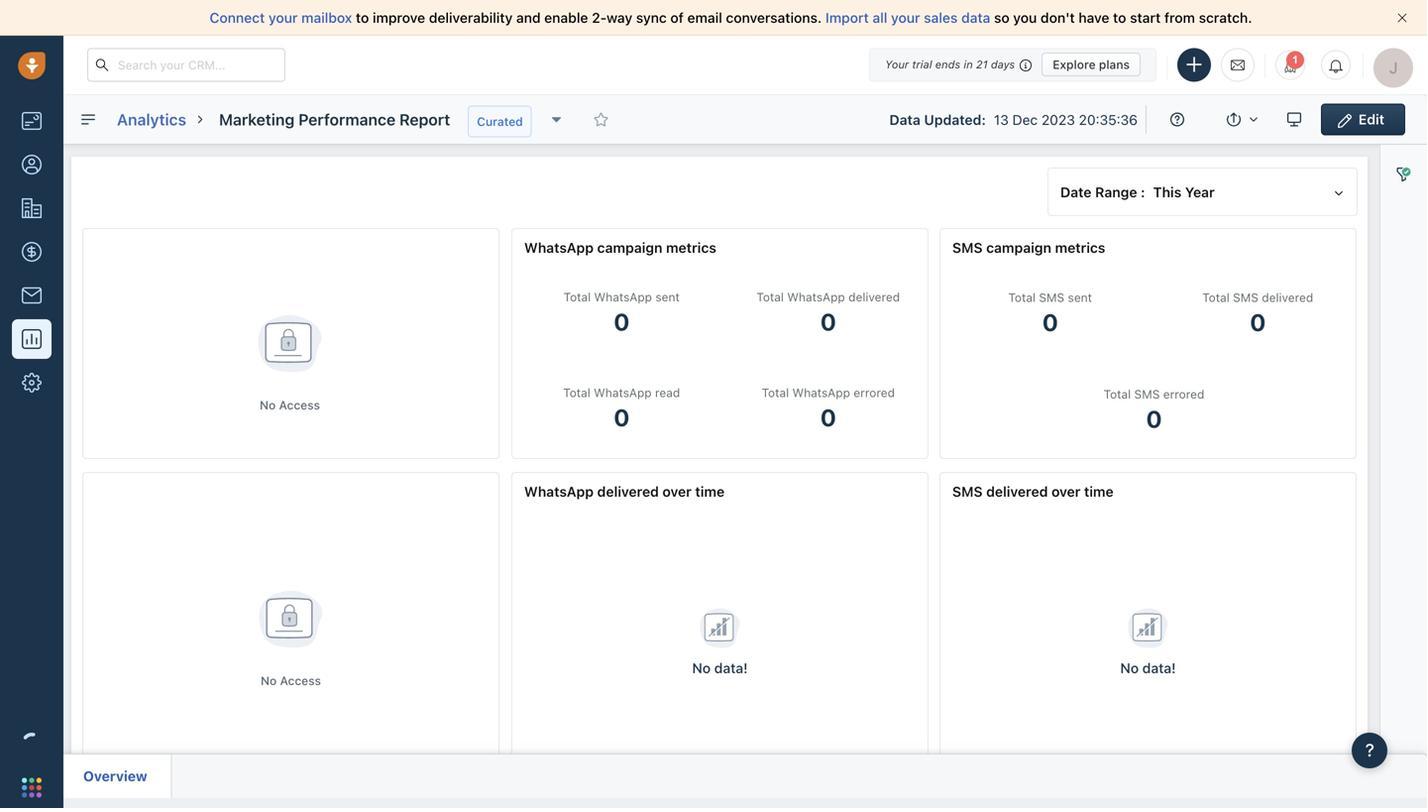 Task type: vqa. For each thing, say whether or not it's contained in the screenshot.
All
yes



Task type: describe. For each thing, give the bounding box(es) containing it.
way
[[607, 9, 633, 26]]

21
[[976, 58, 988, 71]]

from
[[1165, 9, 1196, 26]]

your
[[886, 58, 909, 71]]

2 to from the left
[[1114, 9, 1127, 26]]

scratch.
[[1199, 9, 1253, 26]]

send email image
[[1231, 57, 1245, 73]]

you
[[1014, 9, 1037, 26]]

deliverability
[[429, 9, 513, 26]]

1 link
[[1276, 50, 1306, 80]]

start
[[1130, 9, 1161, 26]]

trial
[[913, 58, 932, 71]]

1 your from the left
[[269, 9, 298, 26]]

mailbox
[[301, 9, 352, 26]]

import all your sales data link
[[826, 9, 994, 26]]

email
[[688, 9, 723, 26]]

all
[[873, 9, 888, 26]]

connect your mailbox to improve deliverability and enable 2-way sync of email conversations. import all your sales data so you don't have to start from scratch.
[[210, 9, 1253, 26]]

don't
[[1041, 9, 1075, 26]]

sync
[[636, 9, 667, 26]]



Task type: locate. For each thing, give the bounding box(es) containing it.
import
[[826, 9, 869, 26]]

Search your CRM... text field
[[87, 48, 286, 82]]

of
[[671, 9, 684, 26]]

1 to from the left
[[356, 9, 369, 26]]

your trial ends in 21 days
[[886, 58, 1015, 71]]

close image
[[1398, 13, 1408, 23]]

to
[[356, 9, 369, 26], [1114, 9, 1127, 26]]

0 horizontal spatial your
[[269, 9, 298, 26]]

enable
[[545, 9, 588, 26]]

your
[[269, 9, 298, 26], [891, 9, 921, 26]]

ends
[[936, 58, 961, 71]]

your left mailbox
[[269, 9, 298, 26]]

in
[[964, 58, 973, 71]]

sales
[[924, 9, 958, 26]]

2-
[[592, 9, 607, 26]]

to left start
[[1114, 9, 1127, 26]]

connect your mailbox link
[[210, 9, 356, 26]]

0 horizontal spatial to
[[356, 9, 369, 26]]

1 horizontal spatial to
[[1114, 9, 1127, 26]]

connect
[[210, 9, 265, 26]]

conversations.
[[726, 9, 822, 26]]

improve
[[373, 9, 425, 26]]

to right mailbox
[[356, 9, 369, 26]]

so
[[994, 9, 1010, 26]]

explore plans link
[[1042, 53, 1141, 76]]

plans
[[1099, 58, 1130, 71]]

freshworks switcher image
[[22, 778, 42, 797]]

explore plans
[[1053, 58, 1130, 71]]

1
[[1293, 54, 1299, 66]]

and
[[516, 9, 541, 26]]

data
[[962, 9, 991, 26]]

1 horizontal spatial your
[[891, 9, 921, 26]]

explore
[[1053, 58, 1096, 71]]

2 your from the left
[[891, 9, 921, 26]]

your right "all"
[[891, 9, 921, 26]]

have
[[1079, 9, 1110, 26]]

days
[[991, 58, 1015, 71]]



